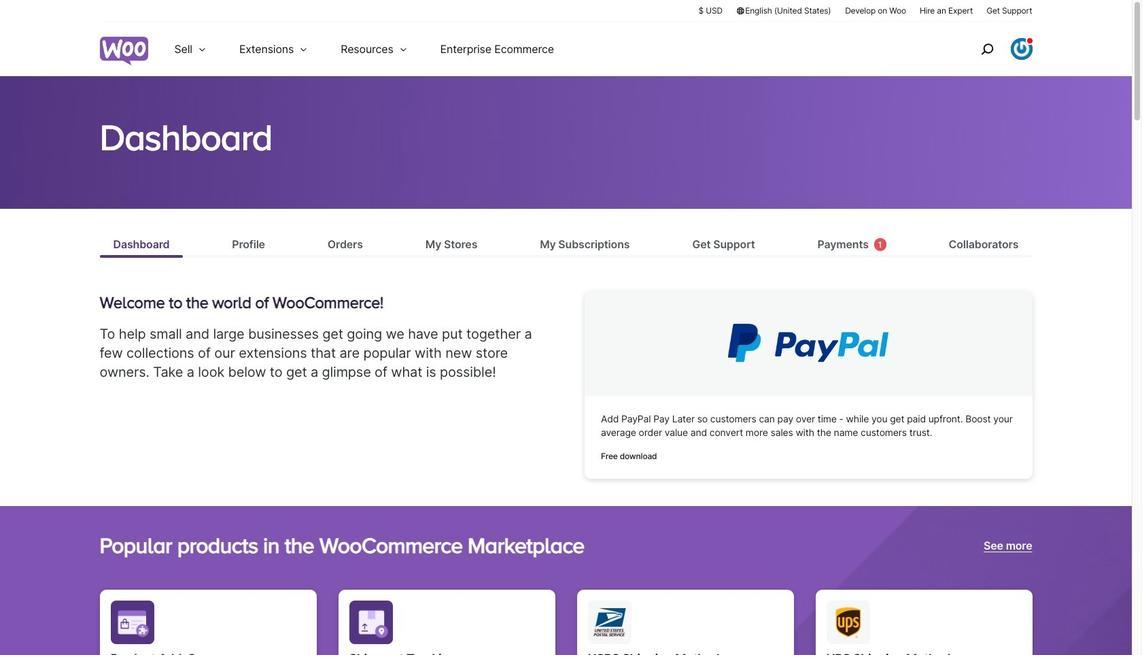 Task type: locate. For each thing, give the bounding box(es) containing it.
open account menu image
[[1011, 38, 1033, 60]]



Task type: describe. For each thing, give the bounding box(es) containing it.
search image
[[976, 38, 998, 60]]

service navigation menu element
[[952, 27, 1033, 71]]



